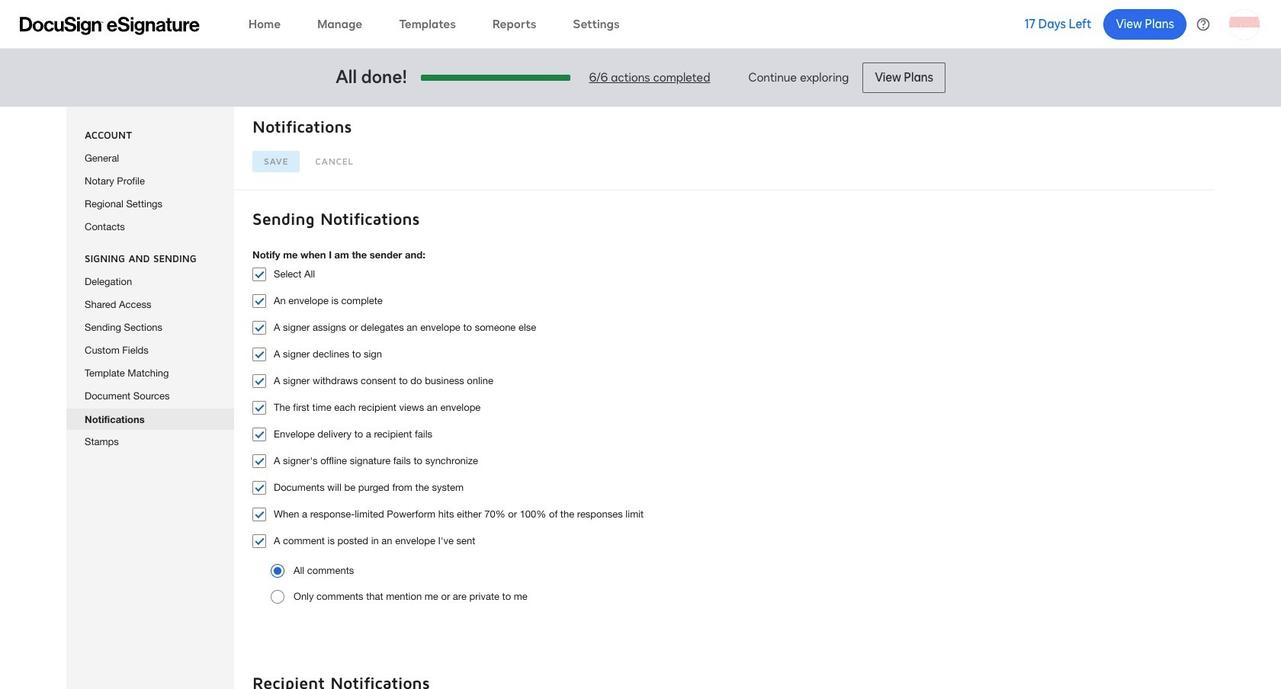 Task type: describe. For each thing, give the bounding box(es) containing it.
your uploaded profile image image
[[1230, 9, 1260, 39]]



Task type: vqa. For each thing, say whether or not it's contained in the screenshot.
Complete with DocuSign: text box
no



Task type: locate. For each thing, give the bounding box(es) containing it.
option group
[[271, 565, 1197, 607]]

docusign esignature image
[[20, 16, 200, 35]]



